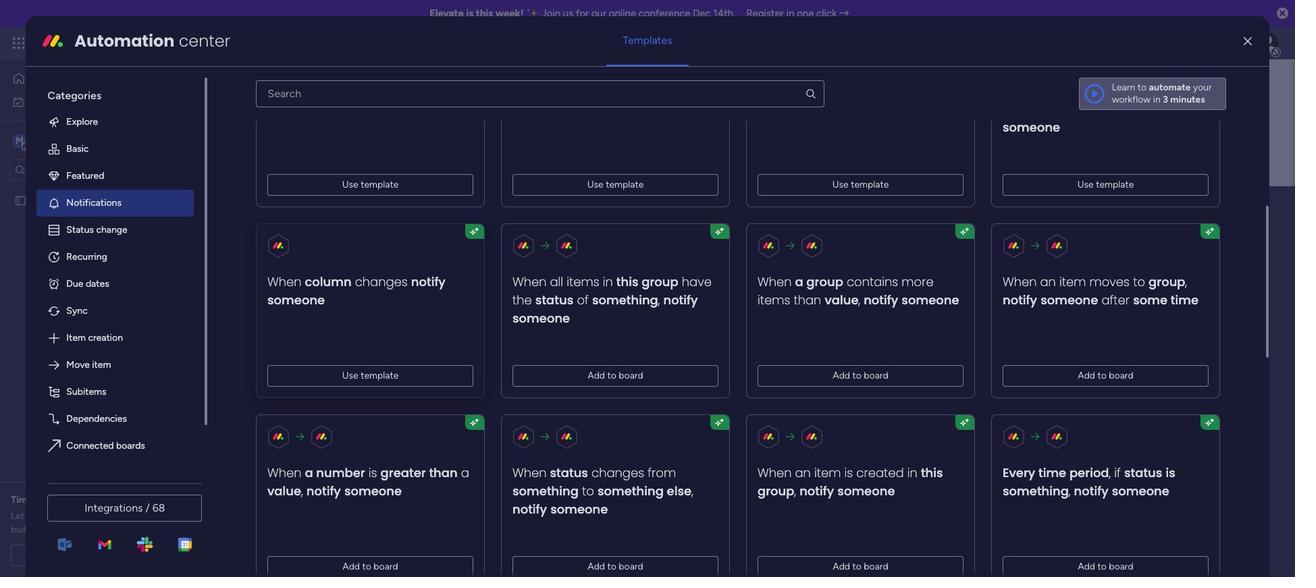 Task type: vqa. For each thing, say whether or not it's contained in the screenshot.
VALUE to the bottom
yes



Task type: locate. For each thing, give the bounding box(es) containing it.
1 vertical spatial boards
[[116, 440, 145, 452]]

→
[[839, 7, 850, 20]]

1 horizontal spatial items
[[758, 292, 791, 308]]

1 vertical spatial for
[[35, 494, 47, 506]]

when column changes notify someone
[[268, 273, 446, 308]]

1 horizontal spatial if
[[1172, 82, 1178, 99]]

home
[[31, 72, 57, 84]]

changes up boards and dashboards you visited recently in this workspace
[[355, 273, 408, 290]]

when inside when status changes from something to something else , notify someone
[[513, 464, 547, 481]]

than down when a group
[[794, 292, 822, 308]]

1 vertical spatial of
[[81, 524, 90, 535]]

add to board button
[[513, 365, 719, 387], [758, 365, 964, 387], [1003, 365, 1209, 387], [268, 556, 474, 577], [513, 556, 719, 577], [758, 556, 964, 577], [1003, 556, 1209, 577]]

use template button
[[268, 174, 474, 196], [513, 174, 719, 196], [758, 174, 964, 196], [1003, 174, 1209, 196], [268, 365, 474, 387]]

boards right recent
[[292, 272, 325, 285]]

integrations / 68 button
[[48, 495, 202, 522]]

after
[[1102, 292, 1130, 308]]

dec
[[693, 7, 711, 20]]

0 horizontal spatial items
[[567, 273, 600, 290]]

group down when an item is created in
[[758, 483, 795, 500]]

1 vertical spatial review
[[77, 510, 105, 522]]

, inside status of something , notify someone
[[658, 292, 660, 308]]

a
[[795, 273, 804, 290], [305, 464, 313, 481], [461, 464, 469, 481], [86, 550, 91, 561]]

0 vertical spatial time
[[1171, 292, 1199, 308]]

categories list box
[[37, 78, 208, 487]]

0 vertical spatial and
[[1117, 82, 1140, 99]]

status of something , notify someone
[[513, 292, 698, 327]]

monday work management
[[60, 35, 210, 51]]

my
[[30, 96, 43, 107]]

notify inside every time period , if status is something , notify someone
[[1074, 483, 1109, 500]]

1 horizontal spatial changes
[[592, 464, 644, 481]]

our left online
[[591, 7, 606, 20]]

item
[[66, 332, 86, 344]]

boards down 'dependencies' option
[[116, 440, 145, 452]]

if right 3
[[1172, 82, 1178, 99]]

1 vertical spatial and
[[286, 305, 302, 316]]

notify inside when a number is greater than a value , notify someone
[[307, 483, 341, 500]]

0 vertical spatial value
[[825, 292, 859, 308]]

0 horizontal spatial created
[[366, 82, 414, 99]]

0 horizontal spatial for
[[35, 494, 47, 506]]

main workspace up description
[[337, 191, 510, 222]]

column
[[305, 273, 352, 290]]

item inside when an item moves to group , notify someone after some time
[[1060, 273, 1086, 290]]

main workspace down explore
[[31, 134, 111, 147]]

elevate is this week! ✨ join us for our online conference dec 14th
[[429, 7, 733, 20]]

is inside when a number is greater than a value , notify someone
[[369, 464, 377, 481]]

automation
[[75, 30, 174, 52]]

0 vertical spatial items
[[567, 273, 600, 290]]

0 vertical spatial changes
[[355, 273, 408, 290]]

an inside when an item moves to group , notify someone after some time
[[1040, 273, 1056, 290]]

someone inside when an item moves to group , notify someone after some time
[[1041, 292, 1098, 308]]

main
[[31, 134, 55, 147], [337, 191, 389, 222]]

main up add workspace description
[[337, 191, 389, 222]]

for
[[576, 7, 589, 20], [35, 494, 47, 506]]

work for monday
[[109, 35, 133, 51]]

schedule a meeting
[[44, 550, 128, 561]]

use
[[342, 179, 359, 190], [587, 179, 604, 190], [833, 179, 849, 190], [1078, 179, 1094, 190], [342, 370, 359, 381]]

notifications
[[66, 197, 122, 209]]

minutes
[[1170, 94, 1205, 105]]

someone inside when status changes from something to something else , notify someone
[[551, 501, 608, 518]]

a inside button
[[86, 550, 91, 561]]

when
[[268, 82, 302, 99], [268, 273, 302, 290], [513, 273, 547, 290], [758, 273, 792, 290], [1003, 273, 1037, 290], [268, 464, 302, 481], [513, 464, 547, 481], [758, 464, 792, 481]]

and left only
[[1117, 82, 1140, 99]]

1 horizontal spatial work
[[109, 35, 133, 51]]

charge
[[92, 524, 121, 535]]

something inside every time period , if status is something , notify someone
[[1003, 483, 1069, 500]]

if right period
[[1115, 464, 1121, 481]]

0 horizontal spatial main workspace
[[31, 134, 111, 147]]

time right every
[[1039, 464, 1067, 481]]

is for when a number is greater than a value , notify someone
[[369, 464, 377, 481]]

1 vertical spatial our
[[27, 510, 41, 522]]

0 vertical spatial created
[[366, 82, 414, 99]]

explore
[[66, 116, 98, 127]]

option down connected boards
[[37, 460, 194, 487]]

of down when all items in this group
[[577, 292, 589, 308]]

notify inside when status changes from something to something else , notify someone
[[513, 501, 547, 518]]

item creation option
[[37, 325, 194, 352]]

0 vertical spatial than
[[794, 292, 822, 308]]

and for arrives
[[1117, 82, 1140, 99]]

than right greater
[[429, 464, 458, 481]]

of inside the time for an expert review let our experts review what you've built so far. free of charge
[[81, 524, 90, 535]]

arrives   and only if
[[1070, 82, 1178, 99]]

1 vertical spatial value
[[268, 483, 301, 500]]

an
[[305, 82, 321, 99], [1040, 273, 1056, 290], [795, 464, 811, 481], [49, 494, 60, 506]]

work right my
[[45, 96, 66, 107]]

0 horizontal spatial of
[[81, 524, 90, 535]]

if
[[1172, 82, 1178, 99], [1115, 464, 1121, 481]]

expert
[[62, 494, 91, 506]]

created for when an item is created in
[[857, 464, 904, 481]]

for right time
[[35, 494, 47, 506]]

time inside when an item moves to group , notify someone after some time
[[1171, 292, 1199, 308]]

when inside the when column changes notify someone
[[268, 273, 302, 290]]

items inside contains more items than
[[758, 292, 791, 308]]

1 vertical spatial option
[[37, 460, 194, 487]]

0 vertical spatial main workspace
[[31, 134, 111, 147]]

see plans
[[236, 37, 277, 49]]

when for when all items in this group
[[513, 273, 547, 290]]

of inside status of something , notify someone
[[577, 292, 589, 308]]

0 horizontal spatial boards
[[116, 440, 145, 452]]

center
[[179, 30, 230, 52]]

you've
[[130, 510, 158, 522]]

option
[[0, 188, 172, 191], [37, 460, 194, 487]]

every time period , if status is something , notify someone
[[1003, 464, 1176, 500]]

changes
[[355, 273, 408, 290], [592, 464, 644, 481]]

0 horizontal spatial value
[[268, 483, 301, 500]]

one
[[797, 7, 814, 20]]

time right some
[[1171, 292, 1199, 308]]

work right monday
[[109, 35, 133, 51]]

recent
[[255, 272, 289, 285]]

so
[[32, 524, 42, 535]]

schedule
[[44, 550, 84, 561]]

more
[[902, 273, 934, 290]]

notify inside when an item moves to group , notify someone after some time
[[1003, 292, 1037, 308]]

created
[[366, 82, 414, 99], [857, 464, 904, 481]]

1 vertical spatial than
[[429, 464, 458, 481]]

main right workspace icon
[[31, 134, 55, 147]]

of right the free in the bottom of the page
[[81, 524, 90, 535]]

workspace image
[[13, 133, 26, 148]]

review up charge
[[77, 510, 105, 522]]

item
[[324, 82, 351, 99], [1060, 273, 1086, 290], [92, 359, 111, 371], [815, 464, 841, 481]]

when inside when an item moves to group , notify someone after some time
[[1003, 273, 1037, 290]]

boards inside option
[[116, 440, 145, 452]]

sync option
[[37, 298, 194, 325]]

1 horizontal spatial and
[[1117, 82, 1140, 99]]

1 horizontal spatial boards
[[292, 272, 325, 285]]

0 vertical spatial work
[[109, 35, 133, 51]]

0 horizontal spatial and
[[286, 305, 302, 316]]

someone inside status of something , notify someone
[[513, 310, 570, 327]]

0 vertical spatial boards
[[292, 272, 325, 285]]

created for when an item is created
[[366, 82, 414, 99]]

1 vertical spatial created
[[857, 464, 904, 481]]

items
[[567, 273, 600, 290], [758, 292, 791, 308]]

Search in workspace field
[[28, 162, 113, 178]]

0 horizontal spatial changes
[[355, 273, 408, 290]]

1 horizontal spatial time
[[1171, 292, 1199, 308]]

1 horizontal spatial main
[[337, 191, 389, 222]]

1 vertical spatial changes
[[592, 464, 644, 481]]

someone inside every time period , if status is something , notify someone
[[1112, 483, 1170, 500]]

click
[[816, 7, 837, 20]]

item creation
[[66, 332, 123, 344]]

explore option
[[37, 109, 194, 136]]

is
[[466, 7, 473, 20], [354, 82, 363, 99], [369, 464, 377, 481], [845, 464, 853, 481], [1166, 464, 1176, 481]]

review up what
[[93, 494, 122, 506]]

meeting
[[93, 550, 128, 561]]

group up some
[[1149, 273, 1186, 290]]

1 vertical spatial items
[[758, 292, 791, 308]]

our
[[591, 7, 606, 20], [27, 510, 41, 522]]

register
[[746, 7, 784, 20]]

contains more items than
[[758, 273, 934, 308]]

time inside every time period , if status is something , notify someone
[[1039, 464, 1067, 481]]

main workspace
[[31, 134, 111, 147], [337, 191, 510, 222]]

status inside every time period , if status is something , notify someone
[[1124, 464, 1163, 481]]

0 horizontal spatial time
[[1039, 464, 1067, 481]]

and
[[1117, 82, 1140, 99], [286, 305, 302, 316]]

when inside when a number is greater than a value , notify someone
[[268, 464, 302, 481]]

than
[[794, 292, 822, 308], [429, 464, 458, 481]]

changes for status
[[592, 464, 644, 481]]

template
[[361, 179, 399, 190], [606, 179, 644, 190], [851, 179, 889, 190], [1096, 179, 1134, 190], [361, 370, 399, 381]]

1 horizontal spatial value
[[825, 292, 859, 308]]

when for when column changes notify someone
[[268, 273, 302, 290]]

0 horizontal spatial if
[[1115, 464, 1121, 481]]

0 horizontal spatial than
[[429, 464, 458, 481]]

14th
[[713, 7, 733, 20]]

add
[[336, 224, 353, 236], [588, 370, 605, 381], [833, 370, 850, 381], [1078, 370, 1096, 381], [343, 561, 360, 572], [588, 561, 605, 572], [833, 561, 850, 572], [1078, 561, 1096, 572]]

0 vertical spatial of
[[577, 292, 589, 308]]

someone inside when a number is greater than a value , notify someone
[[345, 483, 402, 500]]

automate
[[1149, 82, 1191, 93]]

our up so in the left of the page
[[27, 510, 41, 522]]

value inside when a number is greater than a value , notify someone
[[268, 483, 301, 500]]

0 horizontal spatial our
[[27, 510, 41, 522]]

changes inside when status changes from something to something else , notify someone
[[592, 464, 644, 481]]

option down featured
[[0, 188, 172, 191]]

someone inside the when column changes notify someone
[[268, 292, 325, 308]]

subitems option
[[37, 379, 194, 406]]

work inside button
[[45, 96, 66, 107]]

recurring
[[66, 251, 107, 263]]

0 vertical spatial if
[[1172, 82, 1178, 99]]

for right us
[[576, 7, 589, 20]]

1 horizontal spatial than
[[794, 292, 822, 308]]

a for number
[[305, 464, 313, 481]]

1 horizontal spatial our
[[591, 7, 606, 20]]

value , notify someone
[[825, 292, 959, 308]]

1 horizontal spatial of
[[577, 292, 589, 308]]

search image
[[805, 88, 817, 100]]

learn to automate
[[1112, 82, 1191, 93]]

register in one click →
[[746, 7, 850, 20]]

items down when a group
[[758, 292, 791, 308]]

when for when an item moves to group , notify someone after some time
[[1003, 273, 1037, 290]]

changes inside the when column changes notify someone
[[355, 273, 408, 290]]

1 vertical spatial work
[[45, 96, 66, 107]]

review
[[93, 494, 122, 506], [77, 510, 105, 522]]

1 horizontal spatial created
[[857, 464, 904, 481]]

1 vertical spatial if
[[1115, 464, 1121, 481]]

when for when an item is created in
[[758, 464, 792, 481]]

0 vertical spatial option
[[0, 188, 172, 191]]

1 vertical spatial time
[[1039, 464, 1067, 481]]

your
[[1193, 82, 1212, 93]]

value
[[825, 292, 859, 308], [268, 483, 301, 500]]

monday
[[60, 35, 106, 51]]

add to board
[[588, 370, 644, 381], [833, 370, 889, 381], [1078, 370, 1134, 381], [343, 561, 398, 572], [588, 561, 644, 572], [833, 561, 889, 572], [1078, 561, 1134, 572]]

for inside the time for an expert review let our experts review what you've built so far. free of charge
[[35, 494, 47, 506]]

68
[[152, 502, 165, 515]]

an for when an item is created in
[[795, 464, 811, 481]]

1 horizontal spatial for
[[576, 7, 589, 20]]

3
[[1163, 94, 1168, 105]]

a for group
[[795, 273, 804, 290]]

when for when a group
[[758, 273, 792, 290]]

0 horizontal spatial main
[[31, 134, 55, 147]]

1 horizontal spatial main workspace
[[337, 191, 510, 222]]

changes left 'from' on the right bottom of the page
[[592, 464, 644, 481]]

featured option
[[37, 163, 194, 190]]

select product image
[[12, 36, 26, 50]]

items right all
[[567, 273, 600, 290]]

time
[[1171, 292, 1199, 308], [1039, 464, 1067, 481]]

group inside when an item moves to group , notify someone after some time
[[1149, 273, 1186, 290]]

moves
[[1090, 273, 1130, 290]]

and right boards
[[286, 305, 302, 316]]

home button
[[8, 68, 145, 89]]

items for in
[[567, 273, 600, 290]]

None search field
[[256, 80, 824, 107]]

something
[[592, 292, 658, 308], [513, 483, 579, 500], [598, 483, 664, 500], [1003, 483, 1069, 500]]

0 vertical spatial main
[[31, 134, 55, 147]]

0 horizontal spatial work
[[45, 96, 66, 107]]



Task type: describe. For each thing, give the bounding box(es) containing it.
what
[[107, 510, 128, 522]]

change
[[96, 224, 127, 236]]

group left the have
[[642, 273, 679, 290]]

/
[[145, 502, 150, 515]]

if inside every time period , if status is something , notify someone
[[1115, 464, 1121, 481]]

when for when an item is created
[[268, 82, 302, 99]]

dependencies option
[[37, 406, 194, 433]]

public board image
[[255, 334, 270, 349]]

work for my
[[45, 96, 66, 107]]

plans
[[255, 37, 277, 49]]

the
[[513, 292, 532, 308]]

changes for column
[[355, 273, 408, 290]]

an for when an item is created
[[305, 82, 321, 99]]

when an item moves to group , notify someone after some time
[[1003, 273, 1199, 308]]

subitems
[[66, 386, 106, 398]]

recurring option
[[37, 244, 194, 271]]

than inside contains more items than
[[794, 292, 822, 308]]

connected boards
[[66, 440, 145, 452]]

management
[[136, 35, 210, 51]]

see
[[236, 37, 252, 49]]

when a group
[[758, 273, 844, 290]]

help button
[[1180, 539, 1228, 561]]

number
[[316, 464, 365, 481]]

period
[[1070, 464, 1109, 481]]

week!
[[496, 7, 524, 20]]

my work button
[[8, 91, 145, 112]]

time
[[11, 494, 32, 506]]

connected
[[66, 440, 114, 452]]

public board image
[[14, 194, 27, 207]]

contains
[[847, 273, 898, 290]]

main workspace inside "workspace selection" element
[[31, 134, 111, 147]]

categories
[[48, 89, 101, 102]]

notify inside status of something , notify someone
[[664, 292, 698, 308]]

item for when an item moves to group , notify someone after some time
[[1060, 273, 1086, 290]]

permissions
[[402, 272, 460, 285]]

notifications option
[[37, 190, 194, 217]]

have the
[[513, 273, 712, 308]]

1 vertical spatial main workspace
[[337, 191, 510, 222]]

Search for a column type search field
[[256, 80, 824, 107]]

basic
[[66, 143, 89, 155]]

move
[[66, 359, 90, 371]]

recent boards
[[255, 272, 325, 285]]

, inside when status changes from something to something else , notify someone
[[692, 483, 694, 500]]

1 vertical spatial main
[[337, 191, 389, 222]]

learn
[[1112, 82, 1135, 93]]

due dates
[[66, 278, 109, 290]]

, notify someone
[[795, 483, 895, 500]]

this inside this group
[[921, 464, 943, 481]]

when for when a number is greater than a value , notify someone
[[268, 464, 302, 481]]

main inside "workspace selection" element
[[31, 134, 55, 147]]

when an item is created
[[268, 82, 417, 99]]

0 vertical spatial for
[[576, 7, 589, 20]]

status inside status of something , notify someone
[[536, 292, 574, 308]]

featured
[[66, 170, 104, 182]]

some
[[1133, 292, 1168, 308]]

basic option
[[37, 136, 194, 163]]

register in one click → link
[[746, 7, 850, 20]]

move item option
[[37, 352, 194, 379]]

connected boards option
[[37, 433, 194, 460]]

status change option
[[37, 217, 194, 244]]

workspace selection element
[[13, 133, 113, 150]]

notify inside the when column changes notify someone
[[411, 273, 446, 290]]

built
[[11, 524, 29, 535]]

to inside when status changes from something to something else , notify someone
[[582, 483, 594, 500]]

and for boards
[[286, 305, 302, 316]]

an for when an item moves to group , notify someone after some time
[[1040, 273, 1056, 290]]

your workflow in
[[1112, 82, 1212, 105]]

integrations
[[85, 502, 143, 515]]

items for than
[[758, 292, 791, 308]]

status
[[66, 224, 94, 236]]

than inside when a number is greater than a value , notify someone
[[429, 464, 458, 481]]

status inside when status changes from something to something else , notify someone
[[550, 464, 588, 481]]

move item
[[66, 359, 111, 371]]

is for when an item is created in
[[845, 464, 853, 481]]

group left "contains"
[[807, 273, 844, 290]]

option inside categories list box
[[37, 460, 194, 487]]

categories heading
[[37, 78, 194, 109]]

in inside your workflow in
[[1153, 94, 1161, 105]]

brad klo image
[[1257, 32, 1279, 54]]

boards for connected boards
[[116, 440, 145, 452]]

item for when an item is created in
[[815, 464, 841, 481]]

, inside when a number is greater than a value , notify someone
[[301, 483, 303, 500]]

to inside when an item moves to group , notify someone after some time
[[1133, 273, 1145, 290]]

due
[[66, 278, 83, 290]]

item for when an item is created
[[324, 82, 351, 99]]

when all items in this group
[[513, 273, 679, 290]]

when status changes from something to something else , notify someone
[[513, 464, 694, 518]]

all
[[550, 273, 564, 290]]

recently
[[404, 305, 438, 316]]

is inside every time period , if status is something , notify someone
[[1166, 464, 1176, 481]]

automation  center image
[[42, 30, 64, 52]]

0 vertical spatial our
[[591, 7, 606, 20]]

else
[[667, 483, 692, 500]]

every
[[1003, 464, 1036, 481]]

a for meeting
[[86, 550, 91, 561]]

0 vertical spatial review
[[93, 494, 122, 506]]

automation center
[[75, 30, 230, 52]]

my work
[[30, 96, 66, 107]]

m
[[16, 135, 24, 146]]

boards for recent boards
[[292, 272, 325, 285]]

boards and dashboards you visited recently in this workspace
[[255, 305, 514, 316]]

our inside the time for an expert review let our experts review what you've built so far. free of charge
[[27, 510, 41, 522]]

when an item is created in
[[758, 464, 921, 481]]

creation
[[88, 332, 123, 344]]

is for when an item is created
[[354, 82, 363, 99]]

elevate
[[429, 7, 464, 20]]

you
[[355, 305, 371, 316]]

us
[[563, 7, 573, 20]]

from
[[648, 464, 676, 481]]

sync
[[66, 305, 88, 317]]

time for an expert review let our experts review what you've built so far. free of charge
[[11, 494, 158, 535]]

Main workspace field
[[334, 191, 1240, 222]]

online
[[609, 7, 636, 20]]

join
[[541, 7, 561, 20]]

3 minutes
[[1163, 94, 1205, 105]]

conference
[[639, 7, 691, 20]]

test list box
[[0, 186, 172, 394]]

group inside this group
[[758, 483, 795, 500]]

experts
[[43, 510, 75, 522]]

arrives
[[1074, 82, 1113, 99]]

only
[[1144, 82, 1168, 99]]

dates
[[86, 278, 109, 290]]

greater
[[381, 464, 426, 481]]

an inside the time for an expert review let our experts review what you've built so far. free of charge
[[49, 494, 60, 506]]

when for when status changes from something to something else , notify someone
[[513, 464, 547, 481]]

help
[[1192, 543, 1216, 557]]

due dates option
[[37, 271, 194, 298]]

boards
[[255, 305, 284, 316]]

item inside option
[[92, 359, 111, 371]]

, inside when an item moves to group , notify someone after some time
[[1186, 273, 1187, 290]]

test
[[32, 195, 50, 206]]

something inside status of something , notify someone
[[592, 292, 658, 308]]

have
[[682, 273, 712, 290]]



